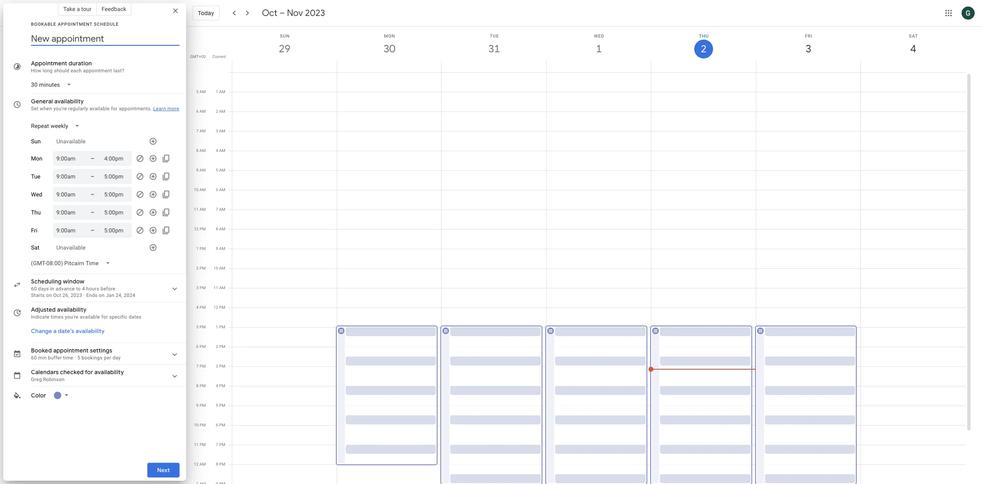 Task type: locate. For each thing, give the bounding box(es) containing it.
fri inside 3 column header
[[806, 33, 813, 39]]

sat for sat 4
[[910, 33, 919, 39]]

jan
[[106, 292, 114, 298]]

days
[[38, 286, 49, 292]]

sun 29
[[278, 33, 290, 56]]

2 am
[[216, 109, 225, 114]]

· inside booked appointment settings 60 min buffer time · 5 bookings per day
[[75, 355, 76, 361]]

9
[[196, 168, 199, 172], [216, 246, 218, 251], [196, 403, 199, 408]]

mon for mon
[[31, 155, 42, 162]]

availability down adjusted availability indicate times you're available for specific dates
[[76, 327, 105, 335]]

0 vertical spatial 4 pm
[[196, 305, 206, 310]]

1 horizontal spatial 5 am
[[216, 168, 225, 172]]

availability inside the general availability set when you're regularly available for appointments. learn more
[[54, 98, 84, 105]]

4 pm
[[196, 305, 206, 310], [216, 384, 225, 388]]

– right start time on thursdays text field
[[91, 209, 94, 216]]

sun for sun
[[31, 138, 41, 145]]

change
[[31, 327, 52, 335]]

1 horizontal spatial ·
[[84, 292, 85, 298]]

2 vertical spatial 10
[[194, 423, 199, 427]]

10 am
[[194, 187, 206, 192], [214, 266, 225, 270]]

1 horizontal spatial 9 am
[[216, 246, 225, 251]]

– right start time on wednesdays "text field"
[[91, 191, 94, 198]]

tue
[[490, 33, 499, 39], [31, 173, 40, 180]]

you're inside adjusted availability indicate times you're available for specific dates
[[65, 314, 79, 320]]

1 vertical spatial a
[[53, 327, 57, 335]]

6 am down the 4 am
[[216, 187, 225, 192]]

0 vertical spatial 12 pm
[[194, 227, 206, 231]]

8 pm right 12 am
[[216, 462, 225, 466]]

1 cell from the left
[[232, 72, 337, 484]]

6
[[196, 109, 199, 114], [216, 187, 218, 192], [196, 344, 199, 349], [216, 423, 218, 427]]

4
[[911, 42, 916, 56], [216, 148, 218, 153], [82, 286, 85, 292], [196, 305, 199, 310], [216, 384, 218, 388]]

availability
[[54, 98, 84, 105], [57, 306, 87, 313], [76, 327, 105, 335], [95, 368, 124, 376]]

– for thu
[[91, 209, 94, 216]]

29 column header
[[232, 27, 337, 72]]

1 horizontal spatial 8 pm
[[216, 462, 225, 466]]

8 pm up 9 pm
[[196, 384, 206, 388]]

0 vertical spatial appointment
[[83, 68, 112, 74]]

saturday, november 4 element
[[905, 40, 923, 58]]

1 vertical spatial ·
[[75, 355, 76, 361]]

1 horizontal spatial 8 am
[[216, 227, 225, 231]]

1 vertical spatial sat
[[31, 244, 39, 251]]

1 horizontal spatial 7 am
[[216, 207, 225, 212]]

6 cell from the left
[[755, 72, 862, 484]]

3
[[806, 42, 812, 56], [216, 129, 218, 133], [196, 286, 199, 290], [216, 364, 218, 368]]

6 am left 2 am
[[196, 109, 206, 114]]

31 column header
[[442, 27, 547, 72]]

for inside adjusted availability indicate times you're available for specific dates
[[102, 314, 108, 320]]

sat for sat
[[31, 244, 39, 251]]

7 pm up 9 pm
[[196, 364, 206, 368]]

wed inside 1 column header
[[594, 33, 605, 39]]

availability up regularly
[[54, 98, 84, 105]]

2023 right nov
[[305, 7, 325, 19]]

fri left 'start time on fridays' text box
[[31, 227, 37, 234]]

1 vertical spatial 8 am
[[216, 227, 225, 231]]

60 up starts
[[31, 286, 37, 292]]

oct left nov
[[262, 7, 278, 19]]

0 horizontal spatial 4 pm
[[196, 305, 206, 310]]

0 vertical spatial a
[[77, 6, 80, 12]]

you're
[[53, 106, 67, 112], [65, 314, 79, 320]]

– right start time on mondays text box
[[91, 155, 94, 162]]

appointment down duration
[[83, 68, 112, 74]]

6 pm
[[196, 344, 206, 349], [216, 423, 225, 427]]

0 vertical spatial tue
[[490, 33, 499, 39]]

0 vertical spatial 9 am
[[196, 168, 206, 172]]

24,
[[116, 292, 123, 298]]

1 am
[[216, 89, 225, 94]]

· left ends
[[84, 292, 85, 298]]

11 am
[[194, 207, 206, 212], [214, 286, 225, 290]]

1 horizontal spatial 6 pm
[[216, 423, 225, 427]]

1 vertical spatial 11 am
[[214, 286, 225, 290]]

0 horizontal spatial thu
[[31, 209, 41, 216]]

1 horizontal spatial on
[[99, 292, 105, 298]]

0 horizontal spatial 8 am
[[196, 148, 206, 153]]

mon inside mon 30
[[384, 33, 395, 39]]

you're for adjusted
[[65, 314, 79, 320]]

0 vertical spatial 7 am
[[196, 129, 206, 133]]

0 vertical spatial 10 am
[[194, 187, 206, 192]]

3 inside fri 3
[[806, 42, 812, 56]]

1 horizontal spatial 4 pm
[[216, 384, 225, 388]]

2 pm
[[196, 266, 206, 270], [216, 344, 225, 349]]

sun inside sun 29
[[280, 33, 290, 39]]

0 horizontal spatial a
[[53, 327, 57, 335]]

cell
[[232, 72, 337, 484], [336, 72, 442, 484], [441, 72, 547, 484], [546, 72, 652, 484], [649, 72, 757, 484], [755, 72, 862, 484], [862, 72, 966, 484]]

1 vertical spatial 11
[[214, 286, 218, 290]]

10 pm
[[194, 423, 206, 427]]

0 vertical spatial 5 am
[[196, 89, 206, 94]]

feedback button
[[97, 2, 132, 16]]

0 vertical spatial 7 pm
[[196, 364, 206, 368]]

take a tour button
[[58, 2, 97, 16]]

thursday, november 2, today element
[[695, 40, 714, 58]]

0 vertical spatial 11 am
[[194, 207, 206, 212]]

unavailable down 'start time on fridays' text box
[[56, 244, 86, 251]]

1 horizontal spatial fri
[[806, 33, 813, 39]]

0 vertical spatial 60
[[31, 286, 37, 292]]

schedule
[[94, 22, 119, 27]]

fri
[[806, 33, 813, 39], [31, 227, 37, 234]]

2024
[[124, 292, 135, 298]]

12
[[194, 227, 199, 231], [214, 305, 218, 310], [194, 462, 199, 466]]

tue left start time on tuesdays text box
[[31, 173, 40, 180]]

1 pm
[[196, 246, 206, 251], [216, 325, 225, 329]]

Start time on Tuesdays text field
[[56, 172, 81, 181]]

mon up 30
[[384, 33, 395, 39]]

12 pm
[[194, 227, 206, 231], [214, 305, 225, 310]]

appointment inside booked appointment settings 60 min buffer time · 5 bookings per day
[[53, 347, 89, 354]]

0 horizontal spatial 5 pm
[[196, 325, 206, 329]]

sun for sun 29
[[280, 33, 290, 39]]

0 vertical spatial unavailable
[[56, 138, 86, 145]]

1 vertical spatial available
[[80, 314, 100, 320]]

1 horizontal spatial 6 am
[[216, 187, 225, 192]]

10
[[194, 187, 199, 192], [214, 266, 218, 270], [194, 423, 199, 427]]

available down ends
[[80, 314, 100, 320]]

sun down 'set'
[[31, 138, 41, 145]]

1 vertical spatial tue
[[31, 173, 40, 180]]

thu left start time on thursdays text field
[[31, 209, 41, 216]]

1 vertical spatial 4 pm
[[216, 384, 225, 388]]

how
[[31, 68, 41, 74]]

· right time
[[75, 355, 76, 361]]

1 horizontal spatial 2023
[[305, 7, 325, 19]]

sun up 29
[[280, 33, 290, 39]]

60 left min at the left
[[31, 355, 37, 361]]

7 pm
[[196, 364, 206, 368], [216, 442, 225, 447]]

3 am
[[216, 129, 225, 133]]

5 am left the "1 am"
[[196, 89, 206, 94]]

0 vertical spatial 3 pm
[[196, 286, 206, 290]]

advance
[[56, 286, 75, 292]]

26,
[[63, 292, 69, 298]]

1 horizontal spatial 1 pm
[[216, 325, 225, 329]]

you're inside the general availability set when you're regularly available for appointments. learn more
[[53, 106, 67, 112]]

sat up saturday, november 4 element
[[910, 33, 919, 39]]

2 inside thu 2
[[701, 42, 707, 56]]

2 vertical spatial 12
[[194, 462, 199, 466]]

unavailable for sun
[[56, 138, 86, 145]]

sat
[[910, 33, 919, 39], [31, 244, 39, 251]]

a left tour
[[77, 6, 80, 12]]

1 horizontal spatial a
[[77, 6, 80, 12]]

End time on Mondays text field
[[104, 154, 129, 163]]

mon left start time on mondays text box
[[31, 155, 42, 162]]

2023 down 'to' on the bottom left of page
[[71, 292, 82, 298]]

thu inside 2 column header
[[700, 33, 709, 39]]

thu up thursday, november 2, today element
[[700, 33, 709, 39]]

2 horizontal spatial for
[[111, 106, 118, 112]]

– for wed
[[91, 191, 94, 198]]

0 horizontal spatial mon
[[31, 155, 42, 162]]

availability down 26,
[[57, 306, 87, 313]]

None field
[[28, 77, 78, 92], [28, 118, 86, 133], [28, 256, 117, 270], [28, 77, 78, 92], [28, 118, 86, 133], [28, 256, 117, 270]]

60
[[31, 286, 37, 292], [31, 355, 37, 361]]

0 horizontal spatial 6 pm
[[196, 344, 206, 349]]

0 vertical spatial ·
[[84, 292, 85, 298]]

current
[[212, 54, 226, 59]]

7 cell from the left
[[862, 72, 966, 484]]

appointments.
[[119, 106, 152, 112]]

0 horizontal spatial on
[[46, 292, 52, 298]]

5
[[196, 89, 199, 94], [216, 168, 218, 172], [196, 325, 199, 329], [77, 355, 80, 361], [216, 403, 218, 408]]

1 horizontal spatial thu
[[700, 33, 709, 39]]

6 am
[[196, 109, 206, 114], [216, 187, 225, 192]]

fri up friday, november 3 element at the top of page
[[806, 33, 813, 39]]

0 vertical spatial fri
[[806, 33, 813, 39]]

monday, october 30 element
[[380, 40, 399, 58]]

1 horizontal spatial tue
[[490, 33, 499, 39]]

0 vertical spatial oct
[[262, 7, 278, 19]]

0 horizontal spatial fri
[[31, 227, 37, 234]]

wed
[[594, 33, 605, 39], [31, 191, 42, 198]]

–
[[280, 7, 285, 19], [91, 155, 94, 162], [91, 173, 94, 180], [91, 191, 94, 198], [91, 209, 94, 216], [91, 227, 94, 234]]

End time on Tuesdays text field
[[104, 172, 129, 181]]

1 vertical spatial 6 pm
[[216, 423, 225, 427]]

sunday, october 29 element
[[275, 40, 294, 58]]

·
[[84, 292, 85, 298], [75, 355, 76, 361]]

wed left start time on wednesdays "text field"
[[31, 191, 42, 198]]

0 horizontal spatial ·
[[75, 355, 76, 361]]

1 vertical spatial appointment
[[53, 347, 89, 354]]

0 vertical spatial for
[[111, 106, 118, 112]]

when
[[40, 106, 52, 112]]

11
[[194, 207, 199, 212], [214, 286, 218, 290], [194, 442, 199, 447]]

3 pm
[[196, 286, 206, 290], [216, 364, 225, 368]]

2 60 from the top
[[31, 355, 37, 361]]

End time on Fridays text field
[[104, 225, 129, 235]]

8
[[196, 148, 199, 153], [216, 227, 218, 231], [196, 384, 199, 388], [216, 462, 218, 466]]

0 horizontal spatial for
[[85, 368, 93, 376]]

8 am
[[196, 148, 206, 153], [216, 227, 225, 231]]

you're right when
[[53, 106, 67, 112]]

7 am
[[196, 129, 206, 133], [216, 207, 225, 212]]

on left jan
[[99, 292, 105, 298]]

a left date's
[[53, 327, 57, 335]]

wed up wednesday, november 1 element at the top right
[[594, 33, 605, 39]]

1 vertical spatial 10 am
[[214, 266, 225, 270]]

for left specific
[[102, 314, 108, 320]]

0 vertical spatial sat
[[910, 33, 919, 39]]

2 vertical spatial 11
[[194, 442, 199, 447]]

4 inside 'scheduling window 60 days in advance to 4 hours before starts on oct 26, 2023 · ends on jan 24, 2024'
[[82, 286, 85, 292]]

1 vertical spatial 9 am
[[216, 246, 225, 251]]

5 pm
[[196, 325, 206, 329], [216, 403, 225, 408]]

available inside adjusted availability indicate times you're available for specific dates
[[80, 314, 100, 320]]

row
[[229, 72, 966, 484]]

2 cell from the left
[[336, 72, 442, 484]]

a for change
[[53, 327, 57, 335]]

1 vertical spatial 12 pm
[[214, 305, 225, 310]]

Start time on Wednesdays text field
[[56, 190, 81, 199]]

4 inside sat 4
[[911, 42, 916, 56]]

sat inside 4 column header
[[910, 33, 919, 39]]

1 horizontal spatial sun
[[280, 33, 290, 39]]

0 horizontal spatial wed
[[31, 191, 42, 198]]

1 60 from the top
[[31, 286, 37, 292]]

– right start time on tuesdays text box
[[91, 173, 94, 180]]

today button
[[193, 3, 220, 23]]

sat up scheduling
[[31, 244, 39, 251]]

1 vertical spatial 5 am
[[216, 168, 225, 172]]

1 horizontal spatial 10 am
[[214, 266, 225, 270]]

mon for mon 30
[[384, 33, 395, 39]]

available
[[89, 106, 110, 112], [80, 314, 100, 320]]

5 cell from the left
[[649, 72, 757, 484]]

1 horizontal spatial oct
[[262, 7, 278, 19]]

availability down per
[[95, 368, 124, 376]]

grid
[[190, 27, 973, 484]]

– left end time on fridays text field
[[91, 227, 94, 234]]

for down bookings
[[85, 368, 93, 376]]

0 horizontal spatial 2 pm
[[196, 266, 206, 270]]

for inside the general availability set when you're regularly available for appointments. learn more
[[111, 106, 118, 112]]

oct down in
[[53, 292, 61, 298]]

1 column header
[[547, 27, 652, 72]]

wed for wed 1
[[594, 33, 605, 39]]

0 vertical spatial 11
[[194, 207, 199, 212]]

1 vertical spatial 5 pm
[[216, 403, 225, 408]]

1 vertical spatial 7 pm
[[216, 442, 225, 447]]

1 vertical spatial 8 pm
[[216, 462, 225, 466]]

7
[[196, 129, 199, 133], [216, 207, 218, 212], [196, 364, 199, 368], [216, 442, 218, 447]]

0 horizontal spatial 12 pm
[[194, 227, 206, 231]]

1 horizontal spatial wed
[[594, 33, 605, 39]]

30 column header
[[337, 27, 442, 72]]

1 vertical spatial you're
[[65, 314, 79, 320]]

0 vertical spatial 2 pm
[[196, 266, 206, 270]]

0 horizontal spatial 1 pm
[[196, 246, 206, 251]]

bookable
[[31, 22, 56, 27]]

0 vertical spatial 6 am
[[196, 109, 206, 114]]

unavailable up start time on mondays text box
[[56, 138, 86, 145]]

0 horizontal spatial 10 am
[[194, 187, 206, 192]]

1 vertical spatial wed
[[31, 191, 42, 198]]

oct
[[262, 7, 278, 19], [53, 292, 61, 298]]

you're up change a date's availability button
[[65, 314, 79, 320]]

0 vertical spatial you're
[[53, 106, 67, 112]]

1 horizontal spatial for
[[102, 314, 108, 320]]

nov
[[287, 7, 303, 19]]

0 horizontal spatial 5 am
[[196, 89, 206, 94]]

appointment up time
[[53, 347, 89, 354]]

Start time on Thursdays text field
[[56, 207, 81, 217]]

adjusted
[[31, 306, 56, 313]]

0 horizontal spatial oct
[[53, 292, 61, 298]]

tue up the 31
[[490, 33, 499, 39]]

– for tue
[[91, 173, 94, 180]]

1 unavailable from the top
[[56, 138, 86, 145]]

0 vertical spatial sun
[[280, 33, 290, 39]]

for left the appointments.
[[111, 106, 118, 112]]

1 vertical spatial oct
[[53, 292, 61, 298]]

on down in
[[46, 292, 52, 298]]

calendars checked for availability greg robinson
[[31, 368, 124, 382]]

5 am down the 4 am
[[216, 168, 225, 172]]

1 vertical spatial 2023
[[71, 292, 82, 298]]

available right regularly
[[89, 106, 110, 112]]

on
[[46, 292, 52, 298], [99, 292, 105, 298]]

2 unavailable from the top
[[56, 244, 86, 251]]

row inside grid
[[229, 72, 966, 484]]

tue inside tue 31
[[490, 33, 499, 39]]

0 horizontal spatial 7 pm
[[196, 364, 206, 368]]

7 pm right 11 pm
[[216, 442, 225, 447]]



Task type: describe. For each thing, give the bounding box(es) containing it.
0 vertical spatial 9
[[196, 168, 199, 172]]

1 vertical spatial 2 pm
[[216, 344, 225, 349]]

12 am
[[194, 462, 206, 466]]

before
[[101, 286, 115, 292]]

0 vertical spatial 5 pm
[[196, 325, 206, 329]]

1 vertical spatial 9
[[216, 246, 218, 251]]

tue for tue
[[31, 173, 40, 180]]

2 vertical spatial 9
[[196, 403, 199, 408]]

31
[[488, 42, 500, 56]]

1 vertical spatial 1 pm
[[216, 325, 225, 329]]

each
[[71, 68, 82, 74]]

should
[[54, 68, 69, 74]]

1 vertical spatial 12
[[214, 305, 218, 310]]

general availability set when you're regularly available for appointments. learn more
[[31, 98, 179, 112]]

booked appointment settings 60 min buffer time · 5 bookings per day
[[31, 347, 121, 361]]

thu 2
[[700, 33, 709, 56]]

fri 3
[[806, 33, 813, 56]]

1 horizontal spatial 5 pm
[[216, 403, 225, 408]]

1 on from the left
[[46, 292, 52, 298]]

· inside 'scheduling window 60 days in advance to 4 hours before starts on oct 26, 2023 · ends on jan 24, 2024'
[[84, 292, 85, 298]]

appointment duration how long should each appointment last?
[[31, 60, 124, 74]]

– left nov
[[280, 7, 285, 19]]

learn
[[153, 106, 166, 112]]

fri for fri 3
[[806, 33, 813, 39]]

Add title text field
[[31, 33, 180, 45]]

oct – nov 2023
[[262, 7, 325, 19]]

9 pm
[[196, 403, 206, 408]]

scheduling
[[31, 278, 62, 285]]

0 horizontal spatial 11 am
[[194, 207, 206, 212]]

2023 inside 'scheduling window 60 days in advance to 4 hours before starts on oct 26, 2023 · ends on jan 24, 2024'
[[71, 292, 82, 298]]

0 horizontal spatial 3 pm
[[196, 286, 206, 290]]

calendars
[[31, 368, 59, 376]]

min
[[38, 355, 47, 361]]

feedback
[[102, 6, 126, 12]]

bookings
[[82, 355, 103, 361]]

End time on Thursdays text field
[[104, 207, 129, 217]]

gmt+00
[[190, 54, 206, 59]]

appointment
[[31, 60, 67, 67]]

day
[[113, 355, 121, 361]]

30
[[383, 42, 395, 56]]

4 cell from the left
[[546, 72, 652, 484]]

2 column header
[[651, 27, 757, 72]]

starts
[[31, 292, 45, 298]]

color
[[31, 392, 46, 399]]

scheduling window 60 days in advance to 4 hours before starts on oct 26, 2023 · ends on jan 24, 2024
[[31, 278, 135, 298]]

fri for fri
[[31, 227, 37, 234]]

0 vertical spatial 2023
[[305, 7, 325, 19]]

adjusted availability indicate times you're available for specific dates
[[31, 306, 142, 320]]

per
[[104, 355, 111, 361]]

thu for thu 2
[[700, 33, 709, 39]]

1 vertical spatial 10
[[214, 266, 218, 270]]

tour
[[81, 6, 91, 12]]

0 vertical spatial 1 pm
[[196, 246, 206, 251]]

wednesday, november 1 element
[[590, 40, 609, 58]]

change a date's availability
[[31, 327, 105, 335]]

0 vertical spatial 8 am
[[196, 148, 206, 153]]

you're for general
[[53, 106, 67, 112]]

2 on from the left
[[99, 292, 105, 298]]

– for mon
[[91, 155, 94, 162]]

oct inside 'scheduling window 60 days in advance to 4 hours before starts on oct 26, 2023 · ends on jan 24, 2024'
[[53, 292, 61, 298]]

0 vertical spatial 8 pm
[[196, 384, 206, 388]]

availability inside adjusted availability indicate times you're available for specific dates
[[57, 306, 87, 313]]

0 vertical spatial 10
[[194, 187, 199, 192]]

a for take
[[77, 6, 80, 12]]

Start time on Fridays text field
[[56, 225, 81, 235]]

learn more link
[[153, 106, 179, 112]]

change a date's availability button
[[28, 323, 108, 338]]

to
[[76, 286, 81, 292]]

appointment
[[58, 22, 93, 27]]

dates
[[129, 314, 142, 320]]

general
[[31, 98, 53, 105]]

1 inside wed 1
[[596, 42, 602, 56]]

date's
[[58, 327, 74, 335]]

more
[[168, 106, 179, 112]]

greg
[[31, 377, 42, 382]]

appointment inside appointment duration how long should each appointment last?
[[83, 68, 112, 74]]

4 am
[[216, 148, 225, 153]]

End time on Wednesdays text field
[[104, 190, 129, 199]]

4 column header
[[861, 27, 966, 72]]

1 horizontal spatial 7 pm
[[216, 442, 225, 447]]

unavailable for sat
[[56, 244, 86, 251]]

robinson
[[43, 377, 65, 382]]

mon 30
[[383, 33, 395, 56]]

next
[[157, 466, 170, 474]]

1 horizontal spatial 11 am
[[214, 286, 225, 290]]

friday, november 3 element
[[800, 40, 819, 58]]

– for fri
[[91, 227, 94, 234]]

times
[[51, 314, 64, 320]]

1 vertical spatial 6 am
[[216, 187, 225, 192]]

time
[[63, 355, 73, 361]]

window
[[63, 278, 84, 285]]

29
[[278, 42, 290, 56]]

60 inside 'scheduling window 60 days in advance to 4 hours before starts on oct 26, 2023 · ends on jan 24, 2024'
[[31, 286, 37, 292]]

long
[[43, 68, 53, 74]]

thu for thu
[[31, 209, 41, 216]]

0 horizontal spatial 7 am
[[196, 129, 206, 133]]

0 vertical spatial 12
[[194, 227, 199, 231]]

available inside the general availability set when you're regularly available for appointments. learn more
[[89, 106, 110, 112]]

3 cell from the left
[[441, 72, 547, 484]]

5 inside booked appointment settings 60 min buffer time · 5 bookings per day
[[77, 355, 80, 361]]

for inside calendars checked for availability greg robinson
[[85, 368, 93, 376]]

in
[[50, 286, 54, 292]]

1 horizontal spatial 12 pm
[[214, 305, 225, 310]]

11 pm
[[194, 442, 206, 447]]

0 horizontal spatial 6 am
[[196, 109, 206, 114]]

0 horizontal spatial 9 am
[[196, 168, 206, 172]]

hours
[[86, 286, 99, 292]]

availability inside calendars checked for availability greg robinson
[[95, 368, 124, 376]]

take
[[63, 6, 75, 12]]

availability inside button
[[76, 327, 105, 335]]

set
[[31, 106, 39, 112]]

next button
[[147, 460, 180, 480]]

1 vertical spatial 7 am
[[216, 207, 225, 212]]

regularly
[[68, 106, 88, 112]]

booked
[[31, 347, 52, 354]]

Start time on Mondays text field
[[56, 154, 81, 163]]

wed for wed
[[31, 191, 42, 198]]

take a tour
[[63, 6, 91, 12]]

3 column header
[[756, 27, 862, 72]]

tue 31
[[488, 33, 500, 56]]

buffer
[[48, 355, 62, 361]]

grid containing 29
[[190, 27, 973, 484]]

sat 4
[[910, 33, 919, 56]]

today
[[198, 9, 214, 17]]

ends
[[86, 292, 98, 298]]

settings
[[90, 347, 112, 354]]

indicate
[[31, 314, 49, 320]]

checked
[[60, 368, 84, 376]]

tuesday, october 31 element
[[485, 40, 504, 58]]

60 inside booked appointment settings 60 min buffer time · 5 bookings per day
[[31, 355, 37, 361]]

last?
[[113, 68, 124, 74]]

tue for tue 31
[[490, 33, 499, 39]]

1 vertical spatial 3 pm
[[216, 364, 225, 368]]

wed 1
[[594, 33, 605, 56]]

specific
[[109, 314, 127, 320]]

duration
[[69, 60, 92, 67]]

bookable appointment schedule
[[31, 22, 119, 27]]



Task type: vqa. For each thing, say whether or not it's contained in the screenshot.


